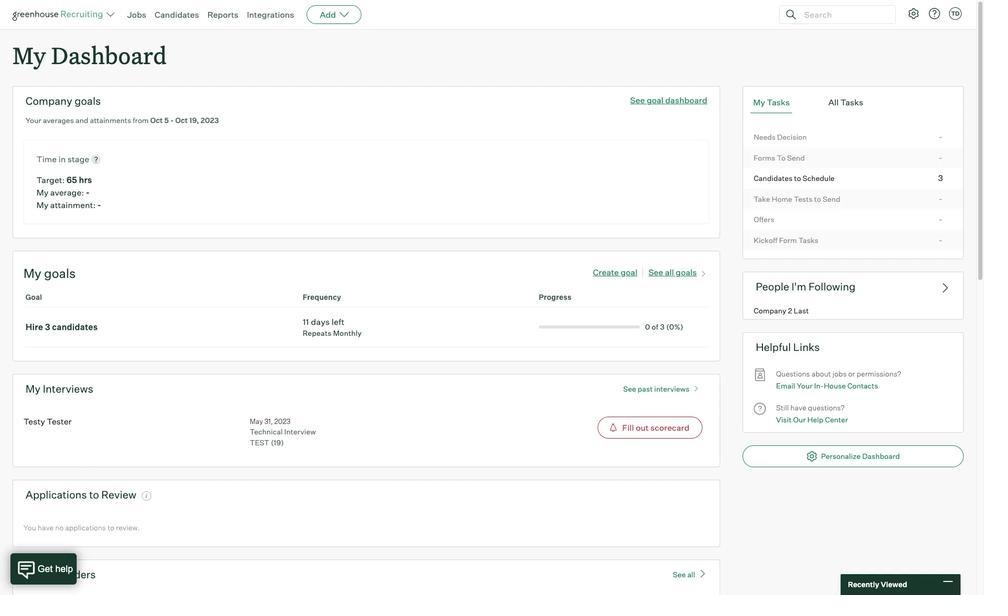 Task type: locate. For each thing, give the bounding box(es) containing it.
0 horizontal spatial candidates
[[155, 9, 199, 20]]

send down schedule on the top right of page
[[823, 195, 841, 203]]

reports link
[[208, 9, 239, 20]]

create goal
[[593, 267, 638, 277]]

1 vertical spatial candidates
[[754, 174, 793, 183]]

31,
[[265, 417, 273, 426]]

personalize dashboard
[[822, 452, 901, 461]]

technical
[[250, 428, 283, 436]]

1 vertical spatial company
[[754, 306, 787, 315]]

0 vertical spatial goal
[[647, 95, 664, 106]]

0 horizontal spatial 3
[[45, 322, 50, 332]]

to
[[795, 174, 802, 183], [815, 195, 822, 203], [89, 489, 99, 502], [108, 524, 114, 532]]

0 horizontal spatial send
[[788, 153, 806, 162]]

0 vertical spatial send
[[788, 153, 806, 162]]

1 vertical spatial all
[[688, 570, 696, 579]]

visit our help center link
[[777, 414, 849, 426]]

(0%)
[[667, 322, 684, 331]]

contacts
[[848, 381, 879, 390]]

0 of 3 (0%)
[[646, 322, 684, 331]]

past
[[638, 385, 653, 393]]

0
[[646, 322, 651, 331]]

2 horizontal spatial 3
[[939, 173, 944, 183]]

-
[[170, 116, 174, 125], [940, 132, 943, 142], [940, 152, 943, 163], [86, 187, 90, 198], [940, 193, 943, 204], [98, 200, 101, 210], [940, 214, 943, 225], [940, 235, 943, 245]]

1 horizontal spatial your
[[798, 381, 813, 390]]

dashboard
[[51, 40, 167, 70], [863, 452, 901, 461]]

my interviews
[[26, 382, 93, 395]]

goal left dashboard
[[647, 95, 664, 106]]

my for interviews
[[26, 382, 41, 395]]

still have questions? visit our help center
[[777, 404, 849, 424]]

have up our at the bottom right of the page
[[791, 404, 807, 412]]

dashboard right personalize
[[863, 452, 901, 461]]

i'm
[[792, 280, 807, 293]]

see inside see all goals link
[[649, 267, 664, 277]]

0 horizontal spatial company
[[26, 95, 72, 108]]

tasks for my tasks
[[768, 97, 790, 108]]

you
[[23, 524, 36, 532]]

tasks right form
[[799, 236, 819, 245]]

hrs
[[79, 175, 92, 185]]

oct left 5
[[150, 116, 163, 125]]

helpful
[[756, 341, 792, 354]]

goal
[[26, 293, 42, 302]]

see inside see all link
[[673, 570, 686, 579]]

1 vertical spatial 2023
[[275, 417, 291, 426]]

0 horizontal spatial have
[[38, 524, 54, 532]]

may 31, 2023 technical interview test (19)
[[250, 417, 316, 447]]

you have no applications to review.
[[23, 524, 140, 532]]

company goals
[[26, 95, 101, 108]]

repeats
[[303, 329, 332, 338]]

oct left 19,
[[175, 116, 188, 125]]

oct
[[150, 116, 163, 125], [175, 116, 188, 125]]

5
[[164, 116, 169, 125]]

offers
[[754, 215, 775, 224]]

1 horizontal spatial all
[[688, 570, 696, 579]]

create goal link
[[593, 267, 649, 277]]

my for tasks
[[754, 97, 766, 108]]

1 vertical spatial send
[[823, 195, 841, 203]]

my goals
[[23, 266, 76, 281]]

greenhouse recruiting image
[[13, 8, 106, 21]]

add
[[320, 9, 336, 20]]

dashboard for personalize dashboard
[[863, 452, 901, 461]]

td button
[[950, 7, 962, 20]]

your inside questions about jobs or permissions? email your in-house contacts
[[798, 381, 813, 390]]

1 horizontal spatial candidates
[[754, 174, 793, 183]]

goal right create on the right of the page
[[621, 267, 638, 277]]

2 horizontal spatial tasks
[[841, 97, 864, 108]]

see for company goals
[[631, 95, 645, 106]]

all for see all
[[688, 570, 696, 579]]

see
[[631, 95, 645, 106], [649, 267, 664, 277], [624, 385, 637, 393], [673, 570, 686, 579]]

0 horizontal spatial all
[[666, 267, 675, 277]]

candidates down forms to send
[[754, 174, 793, 183]]

have for no
[[38, 524, 54, 532]]

reports
[[208, 9, 239, 20]]

send right the to
[[788, 153, 806, 162]]

kickoff
[[754, 236, 778, 245]]

from
[[133, 116, 149, 125]]

my
[[13, 40, 46, 70], [754, 97, 766, 108], [37, 187, 48, 198], [37, 200, 48, 210], [23, 266, 41, 281], [26, 382, 41, 395], [26, 568, 41, 581]]

my inside button
[[754, 97, 766, 108]]

my for dashboard
[[13, 40, 46, 70]]

candidates right jobs link
[[155, 9, 199, 20]]

1 vertical spatial goal
[[621, 267, 638, 277]]

1 horizontal spatial 3
[[661, 322, 665, 331]]

my tasks
[[754, 97, 790, 108]]

1 horizontal spatial dashboard
[[863, 452, 901, 461]]

target:
[[37, 175, 65, 185]]

0 vertical spatial all
[[666, 267, 675, 277]]

our
[[794, 415, 806, 424]]

integrations link
[[247, 9, 294, 20]]

0 horizontal spatial dashboard
[[51, 40, 167, 70]]

people i'm following link
[[743, 272, 965, 301]]

tests
[[795, 195, 813, 203]]

your
[[26, 116, 41, 125], [798, 381, 813, 390]]

your left in-
[[798, 381, 813, 390]]

goals
[[75, 95, 101, 108], [44, 266, 76, 281], [676, 267, 697, 277]]

to left review.
[[108, 524, 114, 532]]

review.
[[116, 524, 140, 532]]

company left 2
[[754, 306, 787, 315]]

have left no
[[38, 524, 54, 532]]

all tasks button
[[826, 92, 867, 113]]

dashboard
[[666, 95, 708, 106]]

3
[[939, 173, 944, 183], [45, 322, 50, 332], [661, 322, 665, 331]]

tasks for all tasks
[[841, 97, 864, 108]]

your left averages
[[26, 116, 41, 125]]

personalize
[[822, 452, 861, 461]]

company 2 last
[[754, 306, 809, 315]]

tasks right all
[[841, 97, 864, 108]]

tasks up needs decision
[[768, 97, 790, 108]]

0 vertical spatial have
[[791, 404, 807, 412]]

testy tester link
[[23, 416, 72, 427]]

2023 inside may 31, 2023 technical interview test (19)
[[275, 417, 291, 426]]

tester
[[47, 416, 72, 427]]

1 horizontal spatial goal
[[647, 95, 664, 106]]

applications
[[26, 489, 87, 502]]

help
[[808, 415, 824, 424]]

see for my reminders
[[673, 570, 686, 579]]

dashboard down jobs link
[[51, 40, 167, 70]]

candidates for candidates to schedule
[[754, 174, 793, 183]]

average:
[[50, 187, 84, 198]]

dashboard for my dashboard
[[51, 40, 167, 70]]

applications
[[65, 524, 106, 532]]

have inside still have questions? visit our help center
[[791, 404, 807, 412]]

recently
[[849, 581, 880, 589]]

interview
[[285, 428, 316, 436]]

testy tester
[[23, 416, 72, 427]]

0 vertical spatial company
[[26, 95, 72, 108]]

forms
[[754, 153, 776, 162]]

1 horizontal spatial have
[[791, 404, 807, 412]]

my for reminders
[[26, 568, 41, 581]]

see inside see past interviews link
[[624, 385, 637, 393]]

td
[[952, 10, 960, 17]]

progress bar
[[539, 326, 640, 329]]

goal
[[647, 95, 664, 106], [621, 267, 638, 277]]

applications to review
[[26, 489, 137, 502]]

people
[[756, 280, 790, 293]]

0 vertical spatial dashboard
[[51, 40, 167, 70]]

2023 right 19,
[[201, 116, 219, 125]]

0 horizontal spatial your
[[26, 116, 41, 125]]

1 horizontal spatial oct
[[175, 116, 188, 125]]

monthly
[[333, 329, 362, 338]]

1 horizontal spatial 2023
[[275, 417, 291, 426]]

fill
[[623, 423, 635, 433]]

tab list
[[751, 92, 957, 113]]

candidates link
[[155, 9, 199, 20]]

goal for see
[[647, 95, 664, 106]]

1 oct from the left
[[150, 116, 163, 125]]

viewed
[[882, 581, 908, 589]]

permissions?
[[857, 370, 902, 379]]

recently viewed
[[849, 581, 908, 589]]

0 horizontal spatial oct
[[150, 116, 163, 125]]

fill out scorecard
[[623, 423, 690, 433]]

goal for create
[[621, 267, 638, 277]]

0 horizontal spatial tasks
[[768, 97, 790, 108]]

0 horizontal spatial goal
[[621, 267, 638, 277]]

1 horizontal spatial company
[[754, 306, 787, 315]]

1 vertical spatial your
[[798, 381, 813, 390]]

jobs
[[127, 9, 146, 20]]

company inside 'link'
[[754, 306, 787, 315]]

0 horizontal spatial 2023
[[201, 116, 219, 125]]

company up averages
[[26, 95, 72, 108]]

1 vertical spatial dashboard
[[863, 452, 901, 461]]

1 vertical spatial have
[[38, 524, 54, 532]]

2023 right 31, on the left bottom
[[275, 417, 291, 426]]

0 vertical spatial candidates
[[155, 9, 199, 20]]



Task type: vqa. For each thing, say whether or not it's contained in the screenshot.


Task type: describe. For each thing, give the bounding box(es) containing it.
see all link
[[673, 569, 708, 579]]

65
[[67, 175, 77, 185]]

take
[[754, 195, 771, 203]]

of
[[652, 322, 659, 331]]

left
[[332, 317, 345, 327]]

company for company 2 last
[[754, 306, 787, 315]]

1 horizontal spatial tasks
[[799, 236, 819, 245]]

attainments
[[90, 116, 131, 125]]

about
[[812, 370, 832, 379]]

interviews
[[655, 385, 690, 393]]

decision
[[778, 133, 808, 142]]

to left review
[[89, 489, 99, 502]]

integrations
[[247, 9, 294, 20]]

may
[[250, 417, 263, 426]]

Search text field
[[802, 7, 887, 22]]

out
[[636, 423, 649, 433]]

tab list containing my tasks
[[751, 92, 957, 113]]

(19)
[[271, 438, 284, 447]]

and
[[76, 116, 88, 125]]

see past interviews link
[[619, 380, 708, 393]]

home
[[772, 195, 793, 203]]

jobs link
[[127, 9, 146, 20]]

candidates for candidates
[[155, 9, 199, 20]]

have for questions?
[[791, 404, 807, 412]]

all
[[829, 97, 839, 108]]

house
[[824, 381, 847, 390]]

reminders
[[43, 568, 96, 581]]

see all
[[673, 570, 696, 579]]

no
[[55, 524, 64, 532]]

19,
[[189, 116, 199, 125]]

averages
[[43, 116, 74, 125]]

test
[[250, 438, 270, 447]]

target: 65 hrs my average: - my attainment: -
[[37, 175, 101, 210]]

create
[[593, 267, 619, 277]]

to up the take home tests to send
[[795, 174, 802, 183]]

see for my interviews
[[624, 385, 637, 393]]

add button
[[307, 5, 362, 24]]

hire
[[26, 322, 43, 332]]

personalize dashboard link
[[743, 446, 965, 468]]

questions?
[[809, 404, 845, 412]]

goals for my goals
[[44, 266, 76, 281]]

see all goals link
[[649, 265, 710, 278]]

stage
[[68, 154, 89, 164]]

testy
[[23, 416, 45, 427]]

11
[[303, 317, 309, 327]]

following
[[809, 280, 856, 293]]

my reminders
[[26, 568, 96, 581]]

form
[[780, 236, 798, 245]]

jobs
[[833, 370, 847, 379]]

email
[[777, 381, 796, 390]]

take home tests to send
[[754, 195, 841, 203]]

frequency
[[303, 293, 342, 302]]

your averages and attainments from oct 5 - oct 19, 2023
[[26, 116, 219, 125]]

1 horizontal spatial send
[[823, 195, 841, 203]]

2
[[789, 306, 793, 315]]

helpful links
[[756, 341, 821, 354]]

review
[[101, 489, 137, 502]]

progress
[[539, 293, 572, 302]]

people i'm following
[[756, 280, 856, 293]]

needs
[[754, 133, 776, 142]]

goals for company goals
[[75, 95, 101, 108]]

forms to send
[[754, 153, 806, 162]]

0 vertical spatial 2023
[[201, 116, 219, 125]]

0 vertical spatial your
[[26, 116, 41, 125]]

center
[[826, 415, 849, 424]]

interviews
[[43, 382, 93, 395]]

company for company goals
[[26, 95, 72, 108]]

all for see all goals
[[666, 267, 675, 277]]

my dashboard
[[13, 40, 167, 70]]

see all goals
[[649, 267, 697, 277]]

see goal dashboard
[[631, 95, 708, 106]]

my tasks button
[[751, 92, 793, 113]]

or
[[849, 370, 856, 379]]

time in
[[37, 154, 68, 164]]

needs decision
[[754, 133, 808, 142]]

questions
[[777, 370, 811, 379]]

scorecard
[[651, 423, 690, 433]]

candidates to schedule
[[754, 174, 835, 183]]

still
[[777, 404, 790, 412]]

questions about jobs or permissions? email your in-house contacts
[[777, 370, 902, 390]]

my for goals
[[23, 266, 41, 281]]

schedule
[[803, 174, 835, 183]]

configure image
[[908, 7, 921, 20]]

2 oct from the left
[[175, 116, 188, 125]]

td button
[[948, 5, 965, 22]]

hire 3 candidates
[[26, 322, 98, 332]]

in
[[59, 154, 66, 164]]

time
[[37, 154, 57, 164]]

to right tests
[[815, 195, 822, 203]]

days
[[311, 317, 330, 327]]

company 2 last link
[[744, 301, 964, 320]]



